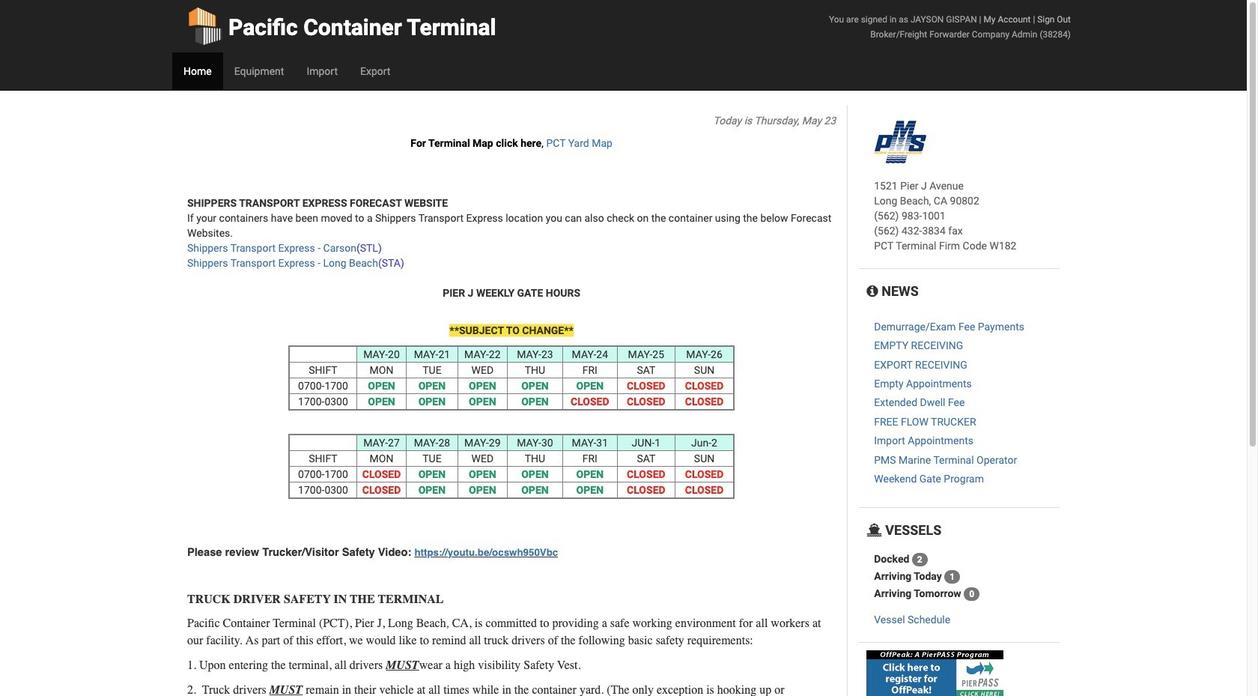 Task type: locate. For each thing, give the bounding box(es) containing it.
info circle image
[[867, 285, 879, 298]]



Task type: vqa. For each thing, say whether or not it's contained in the screenshot.
SHIP icon
yes



Task type: describe. For each thing, give the bounding box(es) containing it.
pacific container terminal image
[[875, 121, 927, 163]]

pierpass image
[[867, 650, 1004, 696]]

ship image
[[867, 524, 882, 537]]



